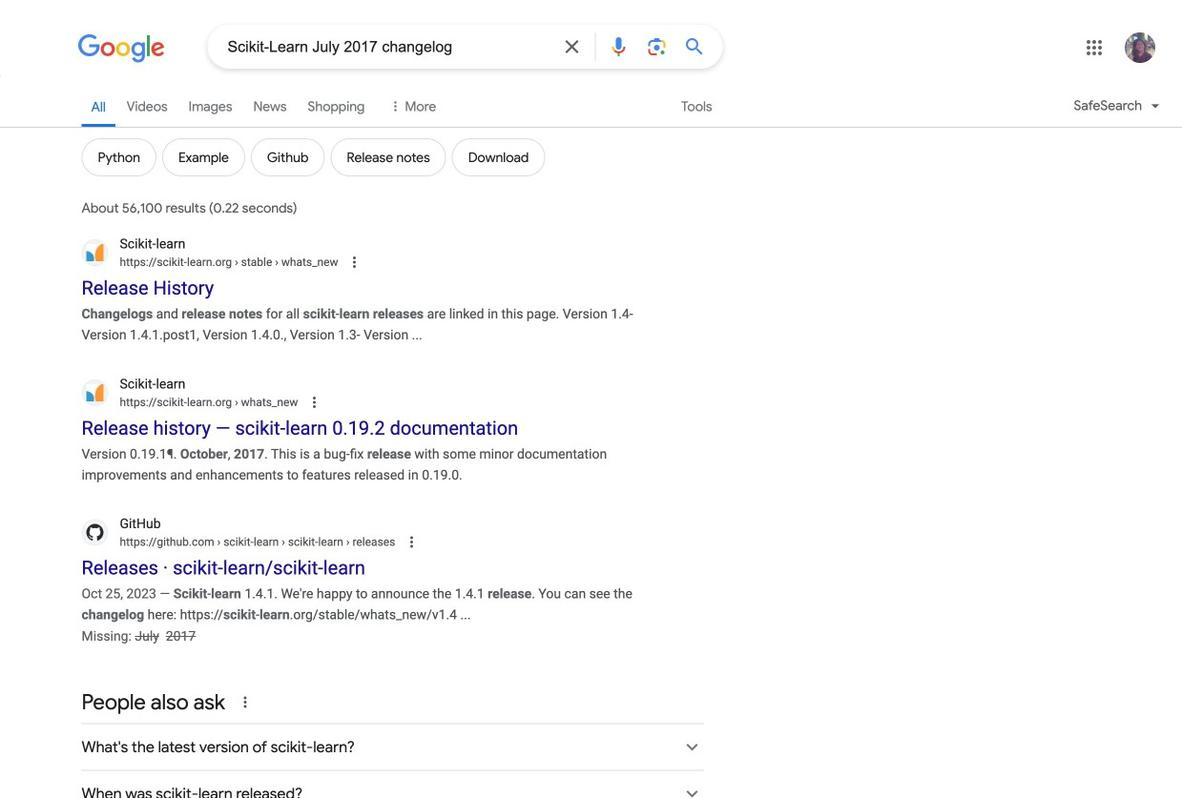 Task type: describe. For each thing, give the bounding box(es) containing it.
search by image image
[[646, 35, 669, 58]]

google image
[[78, 34, 166, 63]]



Task type: vqa. For each thing, say whether or not it's contained in the screenshot.
data
no



Task type: locate. For each thing, give the bounding box(es) containing it.
None search field
[[0, 24, 723, 69]]

Search text field
[[228, 36, 549, 60]]

None text field
[[232, 256, 338, 269], [120, 394, 298, 411], [120, 534, 395, 551], [232, 256, 338, 269], [120, 394, 298, 411], [120, 534, 395, 551]]

search by voice image
[[607, 35, 630, 58]]

None text field
[[120, 254, 338, 271], [232, 396, 298, 409], [214, 536, 395, 549], [120, 254, 338, 271], [232, 396, 298, 409], [214, 536, 395, 549]]

navigation
[[0, 84, 1183, 188]]



